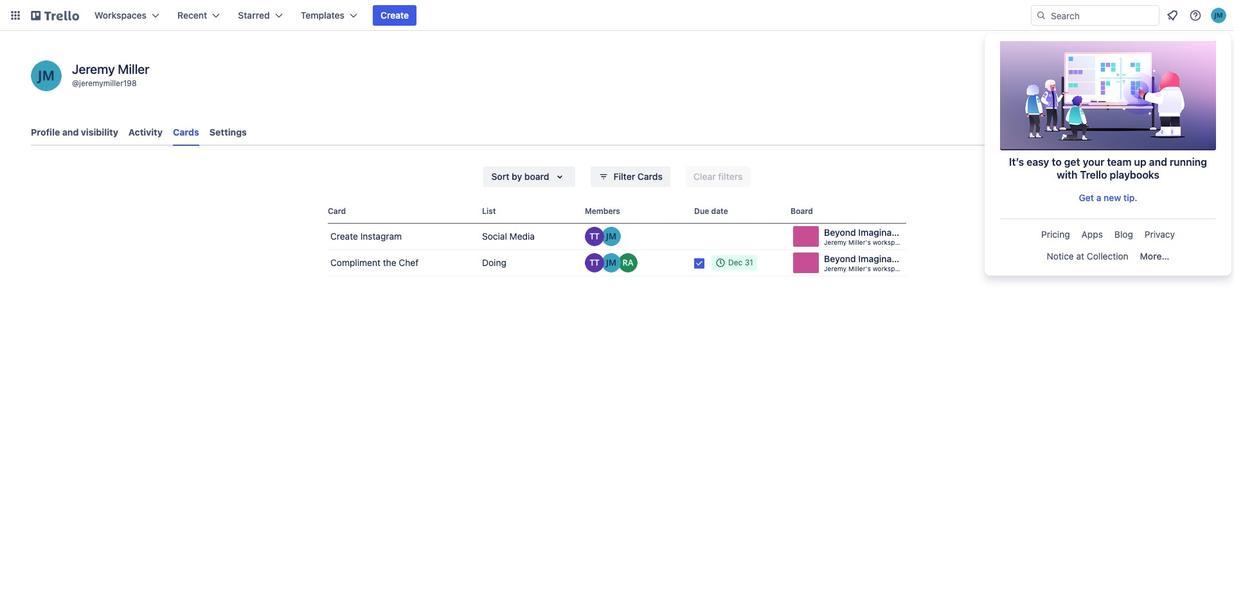 Task type: vqa. For each thing, say whether or not it's contained in the screenshot.
Create from template… icon corresponding to the Add a card button above Labels
no



Task type: locate. For each thing, give the bounding box(es) containing it.
1 vertical spatial beyond imagination jeremy miller's workspace
[[824, 253, 908, 273]]

by
[[512, 171, 522, 182]]

cards right filter
[[637, 171, 663, 182]]

it's easy to get your team up and running with trello playbooks
[[1009, 156, 1207, 181]]

1 vertical spatial jeremy miller (jeremymiller198) image
[[602, 227, 621, 246]]

0 vertical spatial miller's
[[848, 238, 871, 246]]

1 horizontal spatial and
[[1149, 156, 1167, 168]]

jeremy miller @ jeremymiller198
[[72, 62, 149, 88]]

jeremy miller (jeremymiller198) image down terry turtle (terryturtle) image
[[602, 253, 621, 273]]

cards right activity
[[173, 127, 199, 138]]

1 vertical spatial and
[[1149, 156, 1167, 168]]

chef
[[399, 257, 418, 268]]

0 vertical spatial cards
[[173, 127, 199, 138]]

list
[[482, 206, 496, 216]]

get
[[1064, 156, 1080, 168]]

0 horizontal spatial and
[[62, 127, 79, 138]]

trello
[[1080, 169, 1107, 181]]

1 horizontal spatial create
[[381, 10, 409, 21]]

visibility
[[81, 127, 118, 138]]

create instagram link
[[328, 224, 477, 249]]

0 vertical spatial workspace
[[873, 238, 906, 246]]

board
[[791, 206, 813, 216]]

1 vertical spatial imagination
[[858, 253, 908, 264]]

0 vertical spatial jeremy
[[72, 62, 115, 76]]

sort by board
[[491, 171, 549, 182]]

jeremy miller (jeremymiller198) image down members
[[602, 227, 621, 246]]

1 horizontal spatial cards
[[637, 171, 663, 182]]

create for create instagram
[[330, 231, 358, 242]]

clear filters button
[[686, 166, 750, 187]]

filters
[[718, 171, 743, 182]]

0 vertical spatial beyond imagination jeremy miller's workspace
[[824, 227, 908, 246]]

ruby anderson (rubyanderson7) image
[[618, 253, 638, 273]]

it's
[[1009, 156, 1024, 168]]

miller's
[[848, 238, 871, 246], [848, 265, 871, 273]]

cards
[[173, 127, 199, 138], [637, 171, 663, 182]]

jeremy inside jeremy miller @ jeremymiller198
[[72, 62, 115, 76]]

a
[[1096, 192, 1101, 203]]

1 vertical spatial miller's
[[848, 265, 871, 273]]

workspace
[[873, 238, 906, 246], [873, 265, 906, 273]]

1 vertical spatial jeremy
[[824, 238, 847, 246]]

workspaces
[[94, 10, 147, 21]]

0 vertical spatial imagination
[[858, 227, 908, 238]]

switch to… image
[[9, 9, 22, 22]]

1 vertical spatial beyond
[[824, 253, 856, 264]]

and right the profile on the top left
[[62, 127, 79, 138]]

starred
[[238, 10, 270, 21]]

0 vertical spatial beyond
[[824, 227, 856, 238]]

0 vertical spatial create
[[381, 10, 409, 21]]

2 vertical spatial jeremy miller (jeremymiller198) image
[[602, 253, 621, 273]]

blog
[[1114, 229, 1133, 240]]

1 vertical spatial workspace
[[873, 265, 906, 273]]

jeremy miller (jeremymiller198) image
[[31, 60, 62, 91], [602, 227, 621, 246], [602, 253, 621, 273]]

beyond
[[824, 227, 856, 238], [824, 253, 856, 264]]

get a new tip.
[[1079, 192, 1137, 203]]

and right up
[[1149, 156, 1167, 168]]

cards inside button
[[637, 171, 663, 182]]

1 beyond imagination jeremy miller's workspace from the top
[[824, 227, 908, 246]]

workspaces button
[[87, 5, 167, 26]]

sort by board button
[[484, 166, 575, 187]]

settings link
[[209, 121, 247, 144]]

0 horizontal spatial create
[[330, 231, 358, 242]]

privacy link
[[1139, 224, 1180, 245]]

imagination
[[858, 227, 908, 238], [858, 253, 908, 264]]

jeremymiller198
[[79, 78, 137, 88]]

create inside button
[[381, 10, 409, 21]]

card
[[328, 206, 346, 216]]

0 vertical spatial and
[[62, 127, 79, 138]]

31
[[745, 258, 753, 267]]

0 vertical spatial jeremy miller (jeremymiller198) image
[[31, 60, 62, 91]]

more… button
[[1135, 246, 1174, 267]]

and
[[62, 127, 79, 138], [1149, 156, 1167, 168]]

back to home image
[[31, 5, 79, 26]]

team
[[1107, 156, 1132, 168]]

clear
[[693, 171, 716, 182]]

jeremy miller (jeremymiller198) image left @
[[31, 60, 62, 91]]

Search field
[[1046, 6, 1159, 25]]

tip.
[[1124, 192, 1137, 203]]

create
[[381, 10, 409, 21], [330, 231, 358, 242]]

beyond imagination jeremy miller's workspace
[[824, 227, 908, 246], [824, 253, 908, 273]]

2 imagination from the top
[[858, 253, 908, 264]]

filter cards
[[613, 171, 663, 182]]

compliment the chef
[[330, 257, 418, 268]]

1 vertical spatial cards
[[637, 171, 663, 182]]

to
[[1052, 156, 1062, 168]]

1 vertical spatial create
[[330, 231, 358, 242]]

2 beyond from the top
[[824, 253, 856, 264]]

more…
[[1140, 251, 1169, 262]]

and inside profile and visibility link
[[62, 127, 79, 138]]

new
[[1104, 192, 1121, 203]]

0 horizontal spatial cards
[[173, 127, 199, 138]]

collection
[[1087, 251, 1128, 262]]

pricing
[[1041, 229, 1070, 240]]

with
[[1057, 169, 1078, 181]]

running
[[1170, 156, 1207, 168]]

due date
[[694, 206, 728, 216]]

jeremy
[[72, 62, 115, 76], [824, 238, 847, 246], [824, 265, 847, 273]]

create for create
[[381, 10, 409, 21]]



Task type: describe. For each thing, give the bounding box(es) containing it.
easy
[[1027, 156, 1049, 168]]

activity
[[129, 127, 163, 138]]

0 notifications image
[[1165, 8, 1180, 23]]

notice at collection link
[[1042, 246, 1134, 267]]

starred button
[[230, 5, 290, 26]]

filter
[[613, 171, 635, 182]]

recent
[[177, 10, 207, 21]]

pricing link
[[1036, 224, 1075, 245]]

instagram
[[360, 231, 402, 242]]

get
[[1079, 192, 1094, 203]]

miller
[[118, 62, 149, 76]]

jeremy miller (jeremymiller198) image for create instagram
[[602, 227, 621, 246]]

templates
[[301, 10, 345, 21]]

1 imagination from the top
[[858, 227, 908, 238]]

search image
[[1036, 10, 1046, 21]]

jeremy miller (jeremymiller198) image for compliment the chef
[[602, 253, 621, 273]]

terry turtle (terryturtle) image
[[585, 227, 604, 246]]

profile and visibility link
[[31, 121, 118, 144]]

2 miller's from the top
[[848, 265, 871, 273]]

the
[[383, 257, 396, 268]]

cards link
[[173, 121, 199, 146]]

social media
[[482, 231, 535, 242]]

profile and visibility
[[31, 127, 118, 138]]

1 workspace from the top
[[873, 238, 906, 246]]

social
[[482, 231, 507, 242]]

notice
[[1047, 251, 1074, 262]]

get a new tip. button
[[1000, 188, 1216, 208]]

it's easy to get your team up and running with trello playbooks link
[[1000, 41, 1216, 186]]

create button
[[373, 5, 417, 26]]

members
[[585, 206, 620, 216]]

2 workspace from the top
[[873, 265, 906, 273]]

notice at collection
[[1047, 251, 1128, 262]]

and inside it's easy to get your team up and running with trello playbooks
[[1149, 156, 1167, 168]]

recent button
[[170, 5, 228, 26]]

playbooks
[[1110, 169, 1159, 181]]

activity link
[[129, 121, 163, 144]]

privacy
[[1145, 229, 1175, 240]]

jeremy miller (jeremymiller198) image
[[1211, 8, 1226, 23]]

open information menu image
[[1189, 9, 1202, 22]]

dec 31
[[728, 258, 753, 267]]

dec
[[728, 258, 743, 267]]

doing
[[482, 257, 506, 268]]

terry turtle (terryturtle) image
[[585, 253, 604, 273]]

apps
[[1081, 229, 1103, 240]]

2 vertical spatial jeremy
[[824, 265, 847, 273]]

filter cards button
[[590, 166, 670, 187]]

media
[[509, 231, 535, 242]]

at
[[1076, 251, 1084, 262]]

2 beyond imagination jeremy miller's workspace from the top
[[824, 253, 908, 273]]

due
[[694, 206, 709, 216]]

create instagram
[[330, 231, 402, 242]]

templates button
[[293, 5, 365, 26]]

your
[[1083, 156, 1104, 168]]

@
[[72, 78, 79, 88]]

compliment
[[330, 257, 380, 268]]

1 miller's from the top
[[848, 238, 871, 246]]

blog link
[[1109, 224, 1138, 245]]

1 beyond from the top
[[824, 227, 856, 238]]

up
[[1134, 156, 1146, 168]]

date
[[711, 206, 728, 216]]

clear filters
[[693, 171, 743, 182]]

settings
[[209, 127, 247, 138]]

sort
[[491, 171, 509, 182]]

profile
[[31, 127, 60, 138]]

apps link
[[1076, 224, 1108, 245]]

board
[[524, 171, 549, 182]]

compliment the chef link
[[328, 250, 477, 276]]

primary element
[[0, 0, 1234, 31]]



